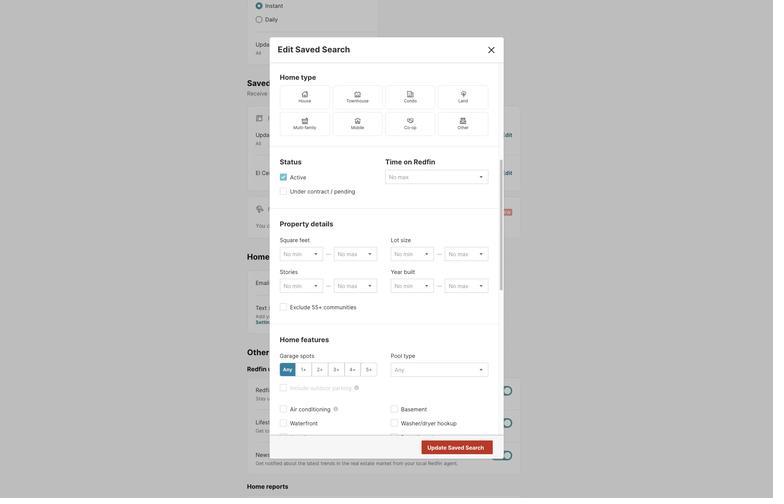 Task type: vqa. For each thing, say whether or not it's contained in the screenshot.
the left The As
no



Task type: describe. For each thing, give the bounding box(es) containing it.
edit for update types
[[502, 132, 513, 139]]

always on
[[344, 279, 370, 286]]

time on redfin
[[386, 158, 436, 166]]

property details
[[280, 220, 334, 228]]

5+ radio
[[361, 363, 378, 376]]

2 to from the left
[[373, 396, 377, 401]]

4+ radio
[[345, 363, 361, 376]]

square feet
[[280, 237, 310, 244]]

edit button for update types
[[502, 131, 513, 147]]

design
[[375, 428, 391, 434]]

exclude 55+ communities
[[290, 304, 357, 311]]

hookup
[[438, 420, 457, 427]]

.
[[276, 319, 277, 325]]

conditioning
[[299, 406, 331, 413]]

House checkbox
[[280, 85, 330, 109]]

searches inside saved searches receive timely notifications based on your preferred search filters.
[[273, 78, 309, 88]]

air conditioning
[[290, 406, 331, 413]]

add your phone number in
[[256, 313, 317, 319]]

improvement
[[312, 428, 341, 434]]

1 vertical spatial update
[[256, 132, 275, 139]]

spots
[[300, 352, 315, 359]]

news
[[274, 387, 288, 394]]

edit saved search dialog
[[270, 37, 504, 498]]

0 horizontal spatial and
[[331, 396, 339, 401]]

Condo checkbox
[[386, 85, 436, 109]]

add
[[256, 313, 265, 319]]

preferred
[[358, 90, 382, 97]]

email
[[256, 279, 270, 286]]

multi-
[[294, 125, 305, 130]]

op
[[412, 125, 417, 130]]

1 types from the top
[[277, 41, 291, 48]]

insights,
[[277, 428, 296, 434]]

redfin inside edit saved search dialog
[[414, 158, 436, 166]]

search for edit saved search
[[322, 44, 351, 54]]

under contract / pending
[[290, 188, 356, 195]]

lot size
[[391, 237, 411, 244]]

stay
[[256, 396, 266, 401]]

saved up 'feet'
[[296, 222, 312, 229]]

pool type
[[391, 352, 416, 359]]

0 horizontal spatial in
[[312, 313, 316, 319]]

resources.
[[392, 428, 416, 434]]

edit saved search element
[[278, 44, 479, 54]]

can
[[267, 222, 277, 229]]

square
[[280, 237, 298, 244]]

test
[[281, 170, 293, 176]]

co-
[[405, 125, 412, 130]]

on inside edit saved search dialog
[[404, 158, 413, 166]]

account
[[317, 313, 337, 319]]

no for no emails
[[449, 170, 457, 176]]

status
[[280, 158, 302, 166]]

your inside newsletter from my agent get notified about the latest trends in the real estate market from your local redfin agent.
[[405, 460, 415, 466]]

for for for rent
[[268, 206, 279, 213]]

or
[[389, 396, 393, 401]]

pets allowed
[[402, 434, 434, 441]]

edit inside dialog
[[278, 44, 294, 54]]

text (sms)
[[256, 304, 284, 311]]

you can create saved searches while searching for
[[256, 222, 390, 229]]

Instant radio
[[256, 2, 263, 9]]

— for lot size
[[438, 251, 442, 257]]

Townhouse checkbox
[[333, 85, 383, 109]]

time
[[386, 158, 403, 166]]

for sale
[[268, 115, 294, 122]]

communities
[[324, 304, 357, 311]]

home tours
[[247, 252, 292, 262]]

year built
[[391, 269, 416, 275]]

for for for sale
[[268, 115, 279, 122]]

Other checkbox
[[439, 112, 489, 136]]

notifications
[[286, 90, 318, 97]]

edit button for no emails
[[502, 169, 513, 177]]

features
[[301, 336, 329, 344]]

local inside newsletter from my agent get notified about the latest trends in the real estate market from your local redfin agent.
[[417, 460, 427, 466]]

redfin updates
[[247, 366, 293, 373]]

account settings link
[[256, 313, 337, 325]]

you
[[256, 222, 266, 229]]

55+
[[312, 304, 322, 311]]

tips
[[284, 419, 294, 426]]

other for other emails
[[247, 348, 270, 357]]

home reports
[[247, 483, 289, 490]]

mobile
[[351, 125, 365, 130]]

— for square feet
[[326, 251, 331, 257]]

family
[[305, 125, 317, 130]]

any
[[283, 367, 293, 373]]

agent
[[309, 451, 323, 458]]

other emails
[[247, 348, 297, 357]]

market
[[376, 460, 392, 466]]

search
[[384, 90, 401, 97]]

waterfront
[[290, 420, 318, 427]]

tools
[[318, 396, 329, 401]]

pool
[[391, 352, 403, 359]]

active
[[290, 174, 307, 181]]

basement
[[402, 406, 427, 413]]

text
[[256, 304, 267, 311]]

Co-op checkbox
[[386, 112, 436, 136]]

lot
[[391, 237, 400, 244]]

property
[[280, 220, 309, 228]]

redfin down other emails
[[247, 366, 267, 373]]

1+
[[301, 367, 307, 373]]

lifestyle
[[256, 419, 278, 426]]

create
[[278, 222, 295, 229]]

on inside redfin news stay up to date on redfin's tools and features, how to buy or sell a home, and connect with an agent.
[[292, 396, 298, 401]]

2 the from the left
[[342, 460, 350, 466]]

update saved search
[[428, 444, 485, 451]]

while
[[339, 222, 353, 229]]

your inside saved searches receive timely notifications based on your preferred search filters.
[[345, 90, 357, 97]]

include
[[290, 385, 309, 392]]

no results button
[[449, 441, 492, 455]]

size
[[401, 237, 411, 244]]

2+
[[317, 367, 323, 373]]

2+ radio
[[312, 363, 328, 376]]

2 horizontal spatial and
[[423, 396, 431, 401]]

update inside update saved search button
[[428, 444, 447, 451]]

saved inside button
[[448, 444, 465, 451]]

date
[[280, 396, 291, 401]]

local inside lifestyle & tips get local insights, home improvement tips, style and design resources.
[[265, 428, 276, 434]]

1 update types all from the top
[[256, 41, 291, 56]]

how
[[362, 396, 371, 401]]

2 types from the top
[[277, 132, 291, 139]]

redfin inside newsletter from my agent get notified about the latest trends in the real estate market from your local redfin agent.
[[428, 460, 443, 466]]

no results
[[457, 445, 484, 451]]



Task type: locate. For each thing, give the bounding box(es) containing it.
to right up
[[274, 396, 279, 401]]

saved
[[296, 44, 320, 54], [247, 78, 271, 88], [296, 222, 312, 229], [448, 444, 465, 451]]

2 edit button from the top
[[502, 169, 513, 177]]

real
[[351, 460, 359, 466]]

emails for no emails
[[458, 170, 475, 176]]

all up the el
[[256, 141, 261, 146]]

0 horizontal spatial searches
[[273, 78, 309, 88]]

no
[[449, 170, 457, 176], [457, 445, 464, 451]]

connect
[[433, 396, 451, 401]]

under
[[290, 188, 306, 195]]

0 vertical spatial agent.
[[470, 396, 485, 401]]

update types all down the daily
[[256, 41, 291, 56]]

edit button
[[502, 131, 513, 147], [502, 169, 513, 177]]

get inside lifestyle & tips get local insights, home improvement tips, style and design resources.
[[256, 428, 264, 434]]

1 horizontal spatial no
[[457, 445, 464, 451]]

0 horizontal spatial search
[[322, 44, 351, 54]]

Mobile checkbox
[[333, 112, 383, 136]]

all
[[256, 50, 261, 56], [256, 141, 261, 146]]

searches left while
[[314, 222, 338, 229]]

for
[[268, 115, 279, 122], [268, 206, 279, 213]]

0 vertical spatial local
[[265, 428, 276, 434]]

notified
[[265, 460, 283, 466]]

in right trends
[[337, 460, 341, 466]]

0 vertical spatial in
[[312, 313, 316, 319]]

searching
[[354, 222, 380, 229]]

1 vertical spatial get
[[256, 460, 264, 466]]

account settings
[[256, 313, 337, 325]]

to left the buy
[[373, 396, 377, 401]]

local down allowed
[[417, 460, 427, 466]]

1 for from the top
[[268, 115, 279, 122]]

always
[[344, 279, 362, 286]]

/
[[331, 188, 333, 195]]

other down land
[[458, 125, 469, 130]]

update down for sale
[[256, 132, 275, 139]]

timely
[[269, 90, 285, 97]]

emails for other emails
[[271, 348, 297, 357]]

home
[[298, 428, 310, 434]]

in inside newsletter from my agent get notified about the latest trends in the real estate market from your local redfin agent.
[[337, 460, 341, 466]]

get inside newsletter from my agent get notified about the latest trends in the real estate market from your local redfin agent.
[[256, 460, 264, 466]]

0 vertical spatial emails
[[458, 170, 475, 176]]

cerrito
[[262, 170, 280, 176]]

parking
[[333, 385, 352, 392]]

condo
[[404, 98, 417, 103]]

garage spots
[[280, 352, 315, 359]]

air
[[290, 406, 297, 413]]

redfin inside redfin news stay up to date on redfin's tools and features, how to buy or sell a home, and connect with an agent.
[[256, 387, 272, 394]]

on right date
[[292, 396, 298, 401]]

redfin right time
[[414, 158, 436, 166]]

co-op
[[405, 125, 417, 130]]

1 horizontal spatial the
[[342, 460, 350, 466]]

1 vertical spatial no
[[457, 445, 464, 451]]

home left tours
[[247, 252, 270, 262]]

for left sale
[[268, 115, 279, 122]]

the left real
[[342, 460, 350, 466]]

newsletter from my agent get notified about the latest trends in the real estate market from your local redfin agent.
[[256, 451, 459, 466]]

the
[[298, 460, 306, 466], [342, 460, 350, 466]]

1 horizontal spatial from
[[393, 460, 404, 466]]

1 vertical spatial other
[[247, 348, 270, 357]]

and right tools
[[331, 396, 339, 401]]

1 horizontal spatial to
[[373, 396, 377, 401]]

type for pool type
[[404, 352, 416, 359]]

home for home tours
[[247, 252, 270, 262]]

type right pool
[[404, 352, 416, 359]]

no for no results
[[457, 445, 464, 451]]

0 vertical spatial all
[[256, 50, 261, 56]]

tours
[[272, 252, 292, 262]]

2 horizontal spatial your
[[405, 460, 415, 466]]

edit
[[278, 44, 294, 54], [502, 132, 513, 139], [502, 170, 513, 176]]

on right time
[[404, 158, 413, 166]]

5+
[[366, 367, 372, 373]]

— for stories
[[326, 283, 331, 289]]

agent. down update saved search
[[444, 460, 459, 466]]

1 vertical spatial types
[[277, 132, 291, 139]]

other inside "option"
[[458, 125, 469, 130]]

an
[[463, 396, 469, 401]]

1 vertical spatial option group
[[280, 363, 378, 376]]

0 vertical spatial type
[[301, 73, 316, 81]]

0 horizontal spatial agent.
[[444, 460, 459, 466]]

3+ radio
[[328, 363, 345, 376]]

1 vertical spatial emails
[[271, 348, 297, 357]]

type for home type
[[301, 73, 316, 81]]

all down daily radio
[[256, 50, 261, 56]]

local down lifestyle
[[265, 428, 276, 434]]

update saved search button
[[422, 441, 493, 454]]

for left rent at the left top
[[268, 206, 279, 213]]

features,
[[341, 396, 361, 401]]

update types all down for sale
[[256, 132, 291, 146]]

redfin down update saved search
[[428, 460, 443, 466]]

get
[[256, 428, 264, 434], [256, 460, 264, 466]]

redfin
[[414, 158, 436, 166], [247, 366, 267, 373], [256, 387, 272, 394], [428, 460, 443, 466]]

0 vertical spatial option group
[[280, 85, 489, 136]]

year
[[391, 269, 403, 275]]

no inside button
[[457, 445, 464, 451]]

your up townhouse
[[345, 90, 357, 97]]

2 vertical spatial update
[[428, 444, 447, 451]]

0 vertical spatial no
[[449, 170, 457, 176]]

estate
[[361, 460, 375, 466]]

trends
[[321, 460, 336, 466]]

1 horizontal spatial other
[[458, 125, 469, 130]]

1+ radio
[[296, 363, 312, 376]]

1 horizontal spatial searches
[[314, 222, 338, 229]]

0 vertical spatial types
[[277, 41, 291, 48]]

from up about on the left bottom of page
[[286, 451, 298, 458]]

0 vertical spatial get
[[256, 428, 264, 434]]

saved up the receive
[[247, 78, 271, 88]]

search for update saved search
[[466, 444, 485, 451]]

no emails
[[449, 170, 475, 176]]

saved inside saved searches receive timely notifications based on your preferred search filters.
[[247, 78, 271, 88]]

buy
[[379, 396, 387, 401]]

pending
[[335, 188, 356, 195]]

allowed
[[415, 434, 434, 441]]

home left reports
[[247, 483, 265, 490]]

on inside saved searches receive timely notifications based on your preferred search filters.
[[337, 90, 344, 97]]

1 horizontal spatial agent.
[[470, 396, 485, 401]]

0 vertical spatial from
[[286, 451, 298, 458]]

tips,
[[342, 428, 352, 434]]

pets
[[402, 434, 413, 441]]

—
[[326, 251, 331, 257], [438, 251, 442, 257], [326, 283, 331, 289], [438, 283, 442, 289]]

land
[[459, 98, 468, 103]]

1 vertical spatial all
[[256, 141, 261, 146]]

my
[[299, 451, 307, 458]]

1 vertical spatial in
[[337, 460, 341, 466]]

1 vertical spatial searches
[[314, 222, 338, 229]]

saved left results in the right bottom of the page
[[448, 444, 465, 451]]

your right market
[[405, 460, 415, 466]]

0 horizontal spatial to
[[274, 396, 279, 401]]

search inside update saved search button
[[466, 444, 485, 451]]

1 horizontal spatial search
[[466, 444, 485, 451]]

home type
[[280, 73, 316, 81]]

1 horizontal spatial and
[[366, 428, 374, 434]]

0 vertical spatial update
[[256, 41, 275, 48]]

multi-family
[[294, 125, 317, 130]]

list box
[[386, 170, 489, 184], [280, 247, 323, 261], [334, 247, 378, 261], [391, 247, 435, 261], [445, 247, 489, 261], [280, 279, 323, 293], [334, 279, 378, 293], [391, 279, 435, 293], [445, 279, 489, 293], [391, 363, 489, 377]]

0 horizontal spatial your
[[266, 313, 276, 319]]

2 vertical spatial edit
[[502, 170, 513, 176]]

Any radio
[[280, 363, 296, 376]]

2 for from the top
[[268, 206, 279, 213]]

1 horizontal spatial emails
[[458, 170, 475, 176]]

0 vertical spatial edit button
[[502, 131, 513, 147]]

type up 'notifications'
[[301, 73, 316, 81]]

1 horizontal spatial your
[[345, 90, 357, 97]]

garage
[[280, 352, 299, 359]]

1 get from the top
[[256, 428, 264, 434]]

1 vertical spatial agent.
[[444, 460, 459, 466]]

from right market
[[393, 460, 404, 466]]

types down for sale
[[277, 132, 291, 139]]

1 the from the left
[[298, 460, 306, 466]]

your
[[345, 90, 357, 97], [266, 313, 276, 319], [405, 460, 415, 466]]

0 vertical spatial search
[[322, 44, 351, 54]]

1 all from the top
[[256, 50, 261, 56]]

1 vertical spatial your
[[266, 313, 276, 319]]

settings
[[256, 319, 276, 325]]

1 vertical spatial update types all
[[256, 132, 291, 146]]

0 horizontal spatial other
[[247, 348, 270, 357]]

0 vertical spatial searches
[[273, 78, 309, 88]]

2 all from the top
[[256, 141, 261, 146]]

townhouse
[[347, 98, 369, 103]]

0 vertical spatial edit
[[278, 44, 294, 54]]

4+
[[350, 367, 356, 373]]

option group
[[280, 85, 489, 136], [280, 363, 378, 376]]

with
[[452, 396, 462, 401]]

Daily radio
[[256, 16, 263, 23]]

update down daily radio
[[256, 41, 275, 48]]

Multi-family checkbox
[[280, 112, 330, 136]]

0 horizontal spatial emails
[[271, 348, 297, 357]]

on right always
[[364, 279, 370, 286]]

0 horizontal spatial no
[[449, 170, 457, 176]]

el cerrito test 1
[[256, 170, 297, 176]]

the down my
[[298, 460, 306, 466]]

1 to from the left
[[274, 396, 279, 401]]

has
[[290, 434, 300, 441]]

saved up home type
[[296, 44, 320, 54]]

reports
[[266, 483, 289, 490]]

and right home,
[[423, 396, 431, 401]]

searches up 'notifications'
[[273, 78, 309, 88]]

option group containing house
[[280, 85, 489, 136]]

0 vertical spatial other
[[458, 125, 469, 130]]

contract
[[308, 188, 330, 195]]

other for other
[[458, 125, 469, 130]]

None checkbox
[[348, 304, 370, 313], [491, 386, 513, 396], [491, 418, 513, 428], [491, 451, 513, 460], [348, 304, 370, 313], [491, 386, 513, 396], [491, 418, 513, 428], [491, 451, 513, 460]]

— for year built
[[438, 283, 442, 289]]

sale
[[281, 115, 294, 122]]

1 vertical spatial edit button
[[502, 169, 513, 177]]

home for home reports
[[247, 483, 265, 490]]

0 horizontal spatial from
[[286, 451, 298, 458]]

redfin up stay at the bottom of the page
[[256, 387, 272, 394]]

based
[[320, 90, 336, 97]]

2 vertical spatial your
[[405, 460, 415, 466]]

washer/dryer
[[402, 420, 436, 427]]

0 vertical spatial your
[[345, 90, 357, 97]]

types down the daily
[[277, 41, 291, 48]]

2 update types all from the top
[[256, 132, 291, 146]]

option group for home type
[[280, 85, 489, 136]]

results
[[466, 445, 484, 451]]

your up .
[[266, 313, 276, 319]]

1 vertical spatial local
[[417, 460, 427, 466]]

a
[[403, 396, 406, 401]]

on right based
[[337, 90, 344, 97]]

home for home features
[[280, 336, 300, 344]]

1 horizontal spatial in
[[337, 460, 341, 466]]

agent. right an
[[470, 396, 485, 401]]

washer/dryer hookup
[[402, 420, 457, 427]]

Land checkbox
[[439, 85, 489, 109]]

and inside lifestyle & tips get local insights, home improvement tips, style and design resources.
[[366, 428, 374, 434]]

agent. inside newsletter from my agent get notified about the latest trends in the real estate market from your local redfin agent.
[[444, 460, 459, 466]]

option group for garage spots
[[280, 363, 378, 376]]

built
[[404, 269, 416, 275]]

1 vertical spatial type
[[404, 352, 416, 359]]

option group containing any
[[280, 363, 378, 376]]

include outdoor parking
[[290, 385, 352, 392]]

home up 'notifications'
[[280, 73, 300, 81]]

in down 55+
[[312, 313, 316, 319]]

edit for no emails
[[502, 170, 513, 176]]

1 vertical spatial edit
[[502, 132, 513, 139]]

outdoor
[[311, 385, 331, 392]]

to
[[274, 396, 279, 401], [373, 396, 377, 401]]

1 horizontal spatial local
[[417, 460, 427, 466]]

lifestyle & tips get local insights, home improvement tips, style and design resources.
[[256, 419, 416, 434]]

and right style
[[366, 428, 374, 434]]

1 vertical spatial from
[[393, 460, 404, 466]]

get down newsletter
[[256, 460, 264, 466]]

2 get from the top
[[256, 460, 264, 466]]

el
[[256, 170, 261, 176]]

update down allowed
[[428, 444, 447, 451]]

get down lifestyle
[[256, 428, 264, 434]]

0 horizontal spatial type
[[301, 73, 316, 81]]

1 horizontal spatial type
[[404, 352, 416, 359]]

home for home type
[[280, 73, 300, 81]]

type
[[301, 73, 316, 81], [404, 352, 416, 359]]

0 vertical spatial update types all
[[256, 41, 291, 56]]

other up redfin updates
[[247, 348, 270, 357]]

home
[[280, 73, 300, 81], [247, 252, 270, 262], [280, 336, 300, 344], [247, 483, 265, 490]]

instant
[[266, 2, 283, 9]]

0 horizontal spatial local
[[265, 428, 276, 434]]

1 edit button from the top
[[502, 131, 513, 147]]

0 vertical spatial for
[[268, 115, 279, 122]]

home up garage
[[280, 336, 300, 344]]

number
[[293, 313, 311, 319]]

1 vertical spatial search
[[466, 444, 485, 451]]

agent. inside redfin news stay up to date on redfin's tools and features, how to buy or sell a home, and connect with an agent.
[[470, 396, 485, 401]]

0 horizontal spatial the
[[298, 460, 306, 466]]

1 vertical spatial for
[[268, 206, 279, 213]]

house
[[299, 98, 311, 103]]



